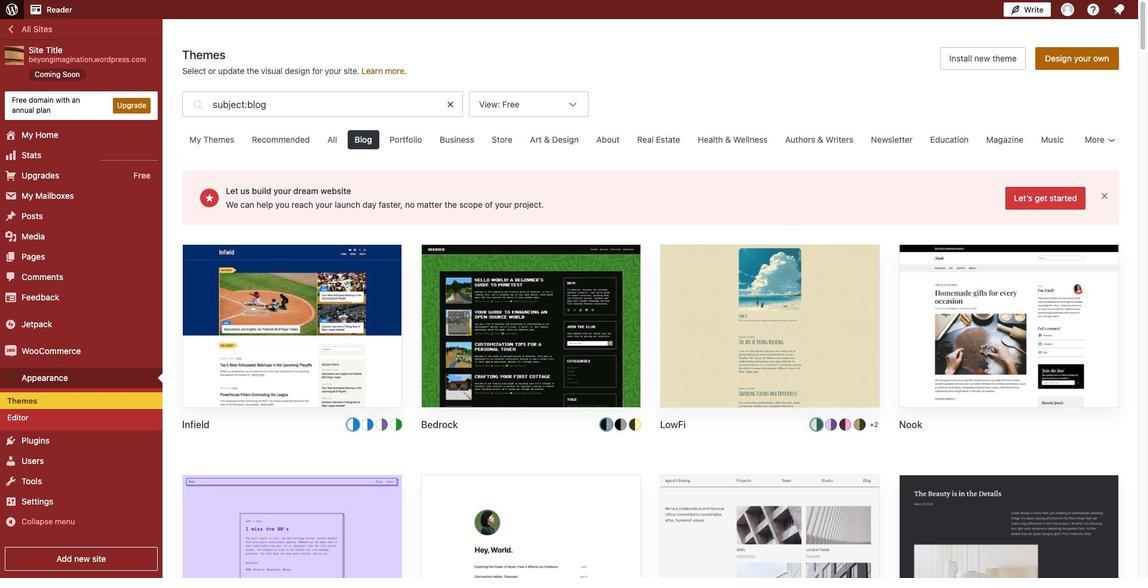 Task type: locate. For each thing, give the bounding box(es) containing it.
dismiss image
[[1100, 191, 1110, 200]]

highest hourly views 0 image
[[101, 153, 158, 160]]

img image
[[5, 318, 17, 330], [5, 345, 17, 357]]

a passionate sports fan blog celebrating your favorite game. image
[[183, 245, 402, 409]]

ron is a minimalist blogging theme designed with a focus on delivering an exceptional reading experience. its unique offset post layout and sticky post navigation make it stand out. by intentionally omitting a header, it includes only a footer, ron allows readers to dive straight into the content without distractions. image
[[900, 476, 1119, 578]]

hey is a simple personal blog theme. image
[[422, 476, 641, 578]]

inspired by the iconic worlds of minecraft and minetest, bedrock is a blog theme that reminds the immersive experience of these games. image
[[422, 245, 641, 409]]

None search field
[[182, 88, 463, 120]]

0 vertical spatial img image
[[5, 318, 17, 330]]

1 vertical spatial img image
[[5, 345, 17, 357]]

pixl is a simple yet opinionated blogging theme inspired by websites of the nineties. image
[[183, 476, 402, 578]]



Task type: describe. For each thing, give the bounding box(es) containing it.
Search search field
[[213, 92, 439, 117]]

lowfi is a simple blog theme with lo-fi aesthetics. image
[[661, 245, 880, 409]]

1 img image from the top
[[5, 318, 17, 330]]

clear search image
[[446, 100, 455, 109]]

my profile image
[[1061, 3, 1074, 16]]

manage your sites image
[[5, 2, 19, 17]]

open search image
[[190, 88, 205, 120]]

2 img image from the top
[[5, 345, 17, 357]]

nook is a classic blogging theme offering a delightful canvas for your diy projects, delicious recipes, and creative inspirations. image
[[900, 245, 1119, 409]]

fewer is perfect for showcasing portfolios and blogs. with a clean and opinionated design, it offers excellent typography and style variations that make it easy to present your work or business. the theme is highly versatile, making it ideal for bloggers and businesses alike, and it offers a range of customizable options that allow you to tailor your site to your specific needs. image
[[661, 476, 880, 578]]

manage your notifications image
[[1112, 2, 1126, 17]]

help image
[[1086, 2, 1101, 17]]



Task type: vqa. For each thing, say whether or not it's contained in the screenshot.
option
no



